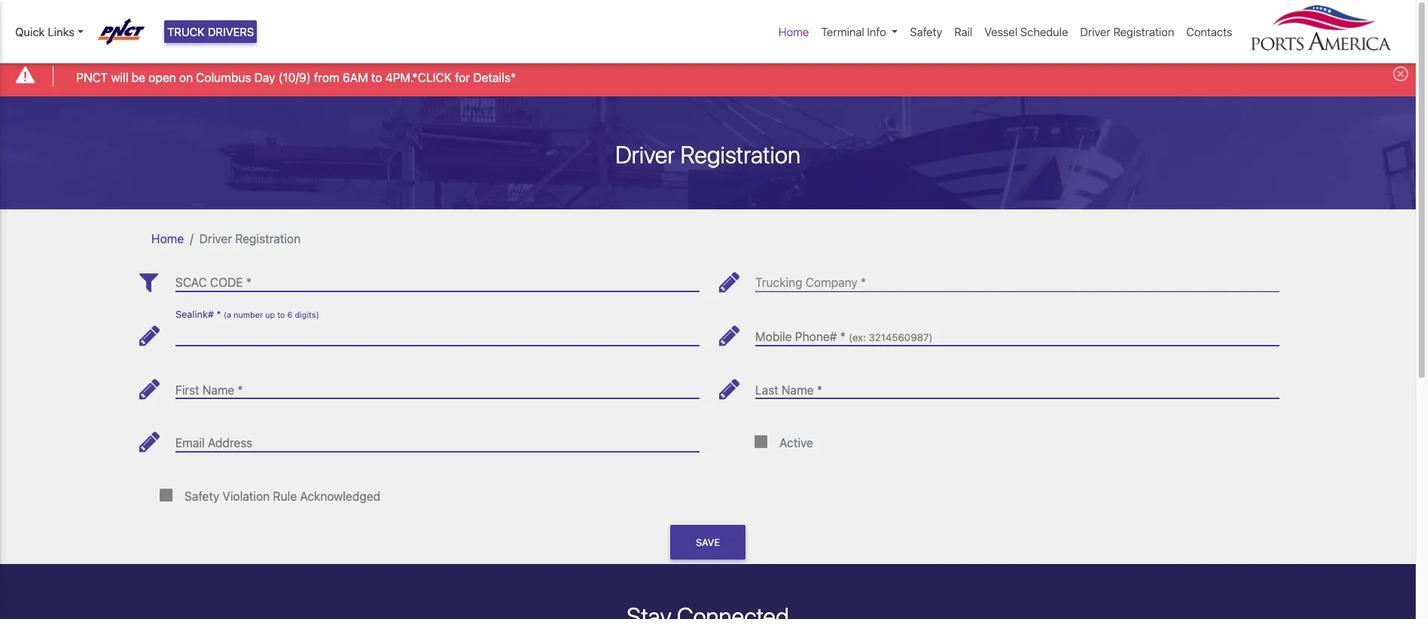 Task type: vqa. For each thing, say whether or not it's contained in the screenshot.
3214560987)
yes



Task type: describe. For each thing, give the bounding box(es) containing it.
SCAC CODE * search field
[[175, 264, 700, 292]]

save button
[[670, 525, 746, 560]]

1 vertical spatial home link
[[151, 232, 184, 245]]

terminal info
[[821, 25, 886, 38]]

first
[[175, 383, 199, 397]]

acknowledged
[[300, 489, 380, 503]]

Email Address text field
[[175, 424, 700, 452]]

be
[[132, 70, 145, 84]]

will
[[111, 70, 128, 84]]

1 vertical spatial home
[[151, 232, 184, 245]]

code
[[210, 276, 243, 289]]

4pm.*click
[[385, 70, 452, 84]]

pnct will be open on columbus day (10/9) from 6am to 4pm.*click for details*
[[76, 70, 516, 84]]

3214560987)
[[869, 331, 933, 343]]

drivers
[[208, 25, 254, 38]]

1 vertical spatial driver
[[615, 140, 675, 168]]

sealink# * (a number up to 6 digits)
[[175, 309, 319, 320]]

6am
[[343, 70, 368, 84]]

day
[[254, 70, 275, 84]]

details*
[[473, 70, 516, 84]]

* for last name *
[[817, 383, 822, 397]]

0 vertical spatial home
[[779, 25, 809, 38]]

violation
[[222, 489, 270, 503]]

links
[[48, 25, 74, 38]]

schedule
[[1020, 25, 1068, 38]]

driver registration link
[[1074, 17, 1180, 46]]

truck
[[167, 25, 205, 38]]

terminal
[[821, 25, 864, 38]]

pnct will be open on columbus day (10/9) from 6am to 4pm.*click for details* link
[[76, 68, 516, 86]]

(a
[[224, 310, 231, 319]]

last
[[755, 383, 779, 397]]

* for scac code *
[[246, 276, 252, 289]]

to inside sealink# * (a number up to 6 digits)
[[277, 310, 285, 319]]

1 vertical spatial driver registration
[[615, 140, 801, 168]]

scac
[[175, 276, 207, 289]]

vessel schedule link
[[979, 17, 1074, 46]]

from
[[314, 70, 339, 84]]

name for last
[[782, 383, 814, 397]]

sealink#
[[175, 309, 214, 320]]

contacts link
[[1180, 17, 1239, 46]]

* for first name *
[[238, 383, 243, 397]]

active
[[779, 436, 813, 450]]

rail
[[954, 25, 973, 38]]

for
[[455, 70, 470, 84]]

email
[[175, 436, 205, 450]]

1 horizontal spatial registration
[[680, 140, 801, 168]]

safety link
[[904, 17, 948, 46]]

truck drivers
[[167, 25, 254, 38]]

up
[[265, 310, 275, 319]]

Trucking Company * text field
[[755, 264, 1280, 292]]

6
[[287, 310, 292, 319]]

number
[[234, 310, 263, 319]]

vessel schedule
[[985, 25, 1068, 38]]

rail link
[[948, 17, 979, 46]]

quick
[[15, 25, 45, 38]]



Task type: locate. For each thing, give the bounding box(es) containing it.
0 vertical spatial registration
[[1114, 25, 1174, 38]]

None text field
[[175, 318, 700, 346]]

1 vertical spatial safety
[[185, 489, 219, 503]]

1 horizontal spatial driver
[[615, 140, 675, 168]]

home
[[779, 25, 809, 38], [151, 232, 184, 245]]

mobile
[[755, 330, 792, 343]]

1 horizontal spatial driver registration
[[615, 140, 801, 168]]

last name *
[[755, 383, 822, 397]]

trucking
[[755, 276, 803, 289]]

2 horizontal spatial driver registration
[[1080, 25, 1174, 38]]

2 vertical spatial driver
[[199, 232, 232, 245]]

safety left violation
[[185, 489, 219, 503]]

name right last
[[782, 383, 814, 397]]

2 vertical spatial driver registration
[[199, 232, 301, 245]]

registration
[[1114, 25, 1174, 38], [680, 140, 801, 168], [235, 232, 301, 245]]

columbus
[[196, 70, 251, 84]]

(10/9)
[[278, 70, 311, 84]]

trucking company *
[[755, 276, 866, 289]]

* for trucking company *
[[861, 276, 866, 289]]

safety for safety
[[910, 25, 942, 38]]

safety left rail
[[910, 25, 942, 38]]

0 horizontal spatial home link
[[151, 232, 184, 245]]

safety for safety violation rule acknowledged
[[185, 489, 219, 503]]

0 horizontal spatial to
[[277, 310, 285, 319]]

driver
[[1080, 25, 1111, 38], [615, 140, 675, 168], [199, 232, 232, 245]]

* right last
[[817, 383, 822, 397]]

open
[[149, 70, 176, 84]]

terminal info link
[[815, 17, 904, 46]]

2 horizontal spatial driver
[[1080, 25, 1111, 38]]

home link up the scac on the left top of page
[[151, 232, 184, 245]]

2 vertical spatial registration
[[235, 232, 301, 245]]

vessel
[[985, 25, 1018, 38]]

pnct will be open on columbus day (10/9) from 6am to 4pm.*click for details* alert
[[0, 55, 1416, 96]]

1 horizontal spatial to
[[371, 70, 382, 84]]

to left 6
[[277, 310, 285, 319]]

on
[[179, 70, 193, 84]]

home left terminal on the right top
[[779, 25, 809, 38]]

home link
[[773, 17, 815, 46], [151, 232, 184, 245]]

0 vertical spatial driver
[[1080, 25, 1111, 38]]

* right code at the left
[[246, 276, 252, 289]]

first name *
[[175, 383, 243, 397]]

pnct
[[76, 70, 108, 84]]

mobile phone# * (ex: 3214560987)
[[755, 330, 933, 343]]

name right first
[[202, 383, 234, 397]]

safety
[[910, 25, 942, 38], [185, 489, 219, 503]]

0 vertical spatial safety
[[910, 25, 942, 38]]

scac code *
[[175, 276, 252, 289]]

home link left terminal on the right top
[[773, 17, 815, 46]]

to
[[371, 70, 382, 84], [277, 310, 285, 319]]

* right first
[[238, 383, 243, 397]]

* for mobile phone# * (ex: 3214560987)
[[840, 330, 846, 343]]

driver registration
[[1080, 25, 1174, 38], [615, 140, 801, 168], [199, 232, 301, 245]]

(ex:
[[849, 331, 866, 343]]

Last Name * text field
[[755, 371, 1280, 399]]

1 horizontal spatial home link
[[773, 17, 815, 46]]

1 horizontal spatial name
[[782, 383, 814, 397]]

safety violation rule acknowledged
[[185, 489, 380, 503]]

1 horizontal spatial home
[[779, 25, 809, 38]]

1 horizontal spatial safety
[[910, 25, 942, 38]]

1 vertical spatial to
[[277, 310, 285, 319]]

quick links
[[15, 25, 74, 38]]

0 vertical spatial driver registration
[[1080, 25, 1174, 38]]

email address
[[175, 436, 253, 450]]

to right 6am on the left
[[371, 70, 382, 84]]

2 name from the left
[[782, 383, 814, 397]]

to inside "link"
[[371, 70, 382, 84]]

truck drivers link
[[164, 20, 257, 43]]

2 horizontal spatial registration
[[1114, 25, 1174, 38]]

0 horizontal spatial driver
[[199, 232, 232, 245]]

save
[[696, 537, 720, 548]]

0 horizontal spatial registration
[[235, 232, 301, 245]]

close image
[[1393, 66, 1408, 82]]

1 name from the left
[[202, 383, 234, 397]]

1 vertical spatial registration
[[680, 140, 801, 168]]

* right company
[[861, 276, 866, 289]]

info
[[867, 25, 886, 38]]

0 vertical spatial to
[[371, 70, 382, 84]]

* left (ex:
[[840, 330, 846, 343]]

name
[[202, 383, 234, 397], [782, 383, 814, 397]]

None text field
[[755, 318, 1280, 346]]

address
[[208, 436, 253, 450]]

safety inside safety link
[[910, 25, 942, 38]]

home up the scac on the left top of page
[[151, 232, 184, 245]]

0 horizontal spatial driver registration
[[199, 232, 301, 245]]

company
[[806, 276, 858, 289]]

0 horizontal spatial name
[[202, 383, 234, 397]]

0 horizontal spatial safety
[[185, 489, 219, 503]]

contacts
[[1186, 25, 1233, 38]]

rule
[[273, 489, 297, 503]]

0 horizontal spatial home
[[151, 232, 184, 245]]

name for first
[[202, 383, 234, 397]]

digits)
[[295, 310, 319, 319]]

* left (a at bottom
[[216, 309, 221, 320]]

phone#
[[795, 330, 837, 343]]

First Name * text field
[[175, 371, 700, 399]]

quick links link
[[15, 23, 83, 40]]

*
[[246, 276, 252, 289], [861, 276, 866, 289], [216, 309, 221, 320], [840, 330, 846, 343], [238, 383, 243, 397], [817, 383, 822, 397]]

0 vertical spatial home link
[[773, 17, 815, 46]]



